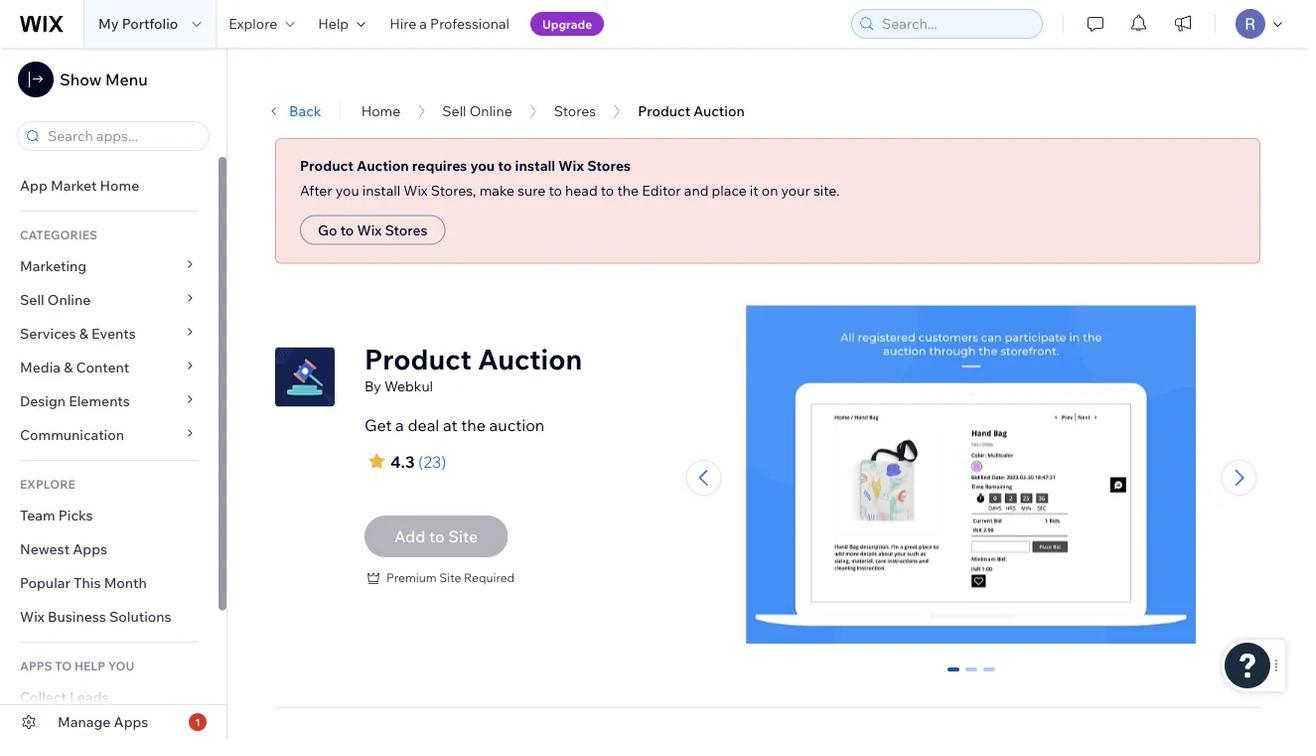 Task type: describe. For each thing, give the bounding box(es) containing it.
back
[[289, 102, 321, 120]]

0 vertical spatial stores
[[554, 102, 596, 120]]

by inside product auction by webkul
[[365, 377, 381, 395]]

wix inside button
[[357, 221, 382, 238]]

hire a professional link
[[378, 0, 521, 48]]

newest
[[20, 540, 70, 558]]

site.
[[813, 181, 840, 199]]

product auction requires you to install wix stores after you install wix stores, make sure to head to the editor and place it on your site.
[[300, 157, 840, 199]]

Search... field
[[876, 10, 1036, 38]]

professional
[[430, 15, 510, 32]]

upgrade
[[542, 16, 592, 31]]

marketing link
[[0, 249, 219, 283]]

stores link
[[554, 102, 596, 120]]

a for professional
[[420, 15, 427, 32]]

sidebar element
[[0, 48, 227, 739]]

head
[[565, 181, 598, 199]]

marketing
[[20, 257, 87, 275]]

1 horizontal spatial you
[[470, 157, 495, 174]]

go
[[318, 221, 337, 238]]

stores inside product auction requires you to install wix stores after you install wix stores, make sure to head to the editor and place it on your site.
[[587, 157, 631, 174]]

on
[[762, 181, 778, 199]]

auction for product auction by webkul
[[478, 342, 582, 376]]

after
[[300, 181, 332, 199]]

wix business solutions link
[[0, 600, 219, 634]]

hire a professional
[[390, 15, 510, 32]]

collect leads link
[[0, 680, 219, 714]]

to
[[55, 658, 72, 673]]

editor
[[642, 181, 681, 199]]

categories
[[20, 227, 97, 242]]

media & content link
[[0, 351, 219, 384]]

explore
[[20, 476, 75, 491]]

1 horizontal spatial home
[[361, 102, 401, 120]]

apps for newest apps
[[73, 540, 107, 558]]

to up "make"
[[498, 157, 512, 174]]

1 inside sidebar element
[[195, 716, 200, 728]]

4.3 ( 23 )
[[390, 452, 446, 472]]

media
[[20, 359, 61, 376]]

app
[[20, 177, 48, 194]]

go to wix stores button
[[300, 215, 446, 245]]

product auction
[[638, 102, 745, 120]]

0 vertical spatial webkul
[[380, 81, 429, 99]]

& for media
[[64, 359, 73, 376]]

show menu button
[[18, 62, 148, 97]]

popular this month
[[20, 574, 147, 592]]

4.3
[[390, 452, 415, 472]]

to inside button
[[340, 221, 354, 238]]

sure
[[518, 181, 546, 199]]

by webkul
[[359, 81, 429, 99]]

services & events link
[[0, 317, 219, 351]]

a for deal
[[395, 415, 404, 435]]

home link
[[361, 102, 401, 120]]

market
[[51, 177, 97, 194]]

auction for product auction
[[694, 102, 745, 120]]

sell inside sidebar element
[[20, 291, 44, 308]]

auction for product auction requires you to install wix stores after you install wix stores, make sure to head to the editor and place it on your site.
[[357, 157, 409, 174]]

to right head
[[601, 181, 614, 199]]

product for product auction by webkul
[[365, 342, 472, 376]]

wix inside sidebar element
[[20, 608, 45, 625]]

product auction button
[[628, 96, 755, 126]]

manage apps
[[58, 713, 148, 731]]

newest apps
[[20, 540, 107, 558]]

it
[[750, 181, 759, 199]]

0 horizontal spatial sell online link
[[0, 283, 219, 317]]

explore
[[229, 15, 277, 32]]

upgrade button
[[530, 12, 604, 36]]

collect
[[20, 688, 66, 706]]

this
[[74, 574, 101, 592]]

1 horizontal spatial sell
[[442, 102, 466, 120]]

leads
[[70, 688, 109, 706]]

)
[[441, 452, 446, 472]]

app market home
[[20, 177, 139, 194]]

site
[[439, 570, 461, 585]]

0 1 2
[[950, 668, 993, 686]]



Task type: locate. For each thing, give the bounding box(es) containing it.
0 vertical spatial a
[[420, 15, 427, 32]]

sell online down marketing
[[20, 291, 91, 308]]

content
[[76, 359, 129, 376]]

apps for manage apps
[[114, 713, 148, 731]]

1 horizontal spatial product
[[365, 342, 472, 376]]

a right the get
[[395, 415, 404, 435]]

1 horizontal spatial a
[[420, 15, 427, 32]]

by up the get
[[365, 377, 381, 395]]

1 vertical spatial sell online link
[[0, 283, 219, 317]]

0 horizontal spatial sell
[[20, 291, 44, 308]]

1 horizontal spatial install
[[515, 157, 555, 174]]

0 horizontal spatial product
[[300, 157, 354, 174]]

to right sure
[[549, 181, 562, 199]]

& left events
[[79, 325, 88, 342]]

(
[[418, 452, 423, 472]]

stores down requires
[[385, 221, 428, 238]]

solutions
[[109, 608, 171, 625]]

2
[[985, 668, 993, 686]]

sell online
[[442, 102, 512, 120], [20, 291, 91, 308]]

product up editor
[[638, 102, 690, 120]]

sell online link up events
[[0, 283, 219, 317]]

apps
[[20, 658, 52, 673]]

0 vertical spatial online
[[470, 102, 512, 120]]

you
[[470, 157, 495, 174], [335, 181, 359, 199]]

1 horizontal spatial &
[[79, 325, 88, 342]]

by
[[359, 81, 375, 99], [365, 377, 381, 395]]

picks
[[58, 507, 93, 524]]

product up deal
[[365, 342, 472, 376]]

hire
[[390, 15, 416, 32]]

product auction preview 1 image
[[1196, 305, 1309, 651]]

newest apps link
[[0, 532, 219, 566]]

product auction preview 0 image
[[746, 305, 1196, 651]]

1 horizontal spatial 1
[[967, 668, 975, 686]]

team
[[20, 507, 55, 524]]

1 vertical spatial home
[[100, 177, 139, 194]]

auction inside product auction button
[[694, 102, 745, 120]]

menu
[[105, 70, 148, 89]]

month
[[104, 574, 147, 592]]

requires
[[412, 157, 467, 174]]

auction up place
[[694, 102, 745, 120]]

auction down home link
[[357, 157, 409, 174]]

the
[[617, 181, 639, 199], [461, 415, 486, 435]]

wix down requires
[[404, 181, 428, 199]]

product inside product auction by webkul
[[365, 342, 472, 376]]

0 horizontal spatial you
[[335, 181, 359, 199]]

0 vertical spatial by
[[359, 81, 375, 99]]

2 horizontal spatial product
[[638, 102, 690, 120]]

sell up services
[[20, 291, 44, 308]]

team picks
[[20, 507, 93, 524]]

you up "make"
[[470, 157, 495, 174]]

product for product auction requires you to install wix stores after you install wix stores, make sure to head to the editor and place it on your site.
[[300, 157, 354, 174]]

0 vertical spatial sell online
[[442, 102, 512, 120]]

0 vertical spatial product
[[638, 102, 690, 120]]

1 vertical spatial install
[[362, 181, 401, 199]]

1 vertical spatial by
[[365, 377, 381, 395]]

& inside "link"
[[64, 359, 73, 376]]

a inside 'link'
[[420, 15, 427, 32]]

0 horizontal spatial &
[[64, 359, 73, 376]]

auction inside product auction by webkul
[[478, 342, 582, 376]]

apps up this
[[73, 540, 107, 558]]

1 vertical spatial &
[[64, 359, 73, 376]]

wix
[[559, 157, 584, 174], [404, 181, 428, 199], [357, 221, 382, 238], [20, 608, 45, 625]]

home down by webkul
[[361, 102, 401, 120]]

wix up head
[[559, 157, 584, 174]]

you right after
[[335, 181, 359, 199]]

23
[[423, 452, 441, 472]]

1 vertical spatial you
[[335, 181, 359, 199]]

1 horizontal spatial apps
[[114, 713, 148, 731]]

back button
[[265, 102, 321, 120]]

apps to help you
[[20, 658, 134, 673]]

1 vertical spatial stores
[[587, 157, 631, 174]]

product up after
[[300, 157, 354, 174]]

1 vertical spatial sell online
[[20, 291, 91, 308]]

the inside product auction requires you to install wix stores after you install wix stores, make sure to head to the editor and place it on your site.
[[617, 181, 639, 199]]

0 vertical spatial auction
[[694, 102, 745, 120]]

0 horizontal spatial sell online
[[20, 291, 91, 308]]

your
[[781, 181, 810, 199]]

help
[[74, 658, 105, 673]]

design
[[20, 392, 66, 410]]

required
[[464, 570, 515, 585]]

sell
[[442, 102, 466, 120], [20, 291, 44, 308]]

app market home link
[[0, 169, 219, 203]]

0 vertical spatial sell
[[442, 102, 466, 120]]

make
[[479, 181, 514, 199]]

product auction by webkul
[[365, 342, 582, 395]]

0 horizontal spatial online
[[47, 291, 91, 308]]

0 horizontal spatial install
[[362, 181, 401, 199]]

0 vertical spatial install
[[515, 157, 555, 174]]

and
[[684, 181, 709, 199]]

media & content
[[20, 359, 129, 376]]

collect leads
[[20, 688, 109, 706]]

services & events
[[20, 325, 136, 342]]

1 vertical spatial online
[[47, 291, 91, 308]]

popular this month link
[[0, 566, 219, 600]]

2 vertical spatial stores
[[385, 221, 428, 238]]

my
[[98, 15, 119, 32]]

install
[[515, 157, 555, 174], [362, 181, 401, 199]]

product inside button
[[638, 102, 690, 120]]

sell online inside sidebar element
[[20, 291, 91, 308]]

apps
[[73, 540, 107, 558], [114, 713, 148, 731]]

0 vertical spatial &
[[79, 325, 88, 342]]

auction inside product auction requires you to install wix stores after you install wix stores, make sure to head to the editor and place it on your site.
[[357, 157, 409, 174]]

1 vertical spatial the
[[461, 415, 486, 435]]

0 vertical spatial the
[[617, 181, 639, 199]]

wix right 'go'
[[357, 221, 382, 238]]

& right 'media'
[[64, 359, 73, 376]]

events
[[91, 325, 136, 342]]

sell online link up requires
[[442, 102, 512, 120]]

install up sure
[[515, 157, 555, 174]]

Search apps... field
[[42, 122, 203, 150]]

business
[[48, 608, 106, 625]]

1 horizontal spatial sell online
[[442, 102, 512, 120]]

communication
[[20, 426, 127, 444]]

get a deal at the auction
[[365, 415, 545, 435]]

wix down popular
[[20, 608, 45, 625]]

1 vertical spatial product
[[300, 157, 354, 174]]

1 down collect leads link
[[195, 716, 200, 728]]

0 vertical spatial home
[[361, 102, 401, 120]]

you
[[108, 658, 134, 673]]

to
[[498, 157, 512, 174], [549, 181, 562, 199], [601, 181, 614, 199], [340, 221, 354, 238]]

1 vertical spatial a
[[395, 415, 404, 435]]

sell online link
[[442, 102, 512, 120], [0, 283, 219, 317]]

auction up auction
[[478, 342, 582, 376]]

home right market
[[100, 177, 139, 194]]

1 right 0
[[967, 668, 975, 686]]

0 vertical spatial apps
[[73, 540, 107, 558]]

elements
[[69, 392, 130, 410]]

show menu
[[60, 70, 148, 89]]

auction
[[694, 102, 745, 120], [357, 157, 409, 174], [478, 342, 582, 376]]

by up home link
[[359, 81, 375, 99]]

help
[[318, 15, 349, 32]]

1 vertical spatial webkul
[[384, 377, 433, 395]]

2 horizontal spatial auction
[[694, 102, 745, 120]]

& for services
[[79, 325, 88, 342]]

0 horizontal spatial a
[[395, 415, 404, 435]]

help button
[[306, 0, 378, 48]]

online up "make"
[[470, 102, 512, 120]]

stores up head
[[587, 157, 631, 174]]

auction
[[489, 415, 545, 435]]

go to wix stores
[[318, 221, 428, 238]]

stores inside 'go to wix stores' button
[[385, 221, 428, 238]]

1 vertical spatial 1
[[195, 716, 200, 728]]

premium site required
[[386, 570, 515, 585]]

get
[[365, 415, 392, 435]]

deal
[[408, 415, 439, 435]]

product inside product auction requires you to install wix stores after you install wix stores, make sure to head to the editor and place it on your site.
[[300, 157, 354, 174]]

online inside sell online link
[[47, 291, 91, 308]]

team picks link
[[0, 499, 219, 532]]

a right hire at the left of page
[[420, 15, 427, 32]]

portfolio
[[122, 15, 178, 32]]

apps right manage
[[114, 713, 148, 731]]

0
[[950, 668, 958, 686]]

wix business solutions
[[20, 608, 171, 625]]

online up services & events
[[47, 291, 91, 308]]

1 horizontal spatial the
[[617, 181, 639, 199]]

1 horizontal spatial sell online link
[[442, 102, 512, 120]]

to right 'go'
[[340, 221, 354, 238]]

0 horizontal spatial apps
[[73, 540, 107, 558]]

manage
[[58, 713, 111, 731]]

stores,
[[431, 181, 476, 199]]

premium
[[386, 570, 437, 585]]

1 horizontal spatial online
[[470, 102, 512, 120]]

0 horizontal spatial the
[[461, 415, 486, 435]]

product for product auction
[[638, 102, 690, 120]]

services
[[20, 325, 76, 342]]

at
[[443, 415, 458, 435]]

place
[[712, 181, 747, 199]]

0 vertical spatial 1
[[967, 668, 975, 686]]

install up go to wix stores
[[362, 181, 401, 199]]

0 vertical spatial sell online link
[[442, 102, 512, 120]]

webkul up home link
[[380, 81, 429, 99]]

webkul up deal
[[384, 377, 433, 395]]

home inside the app market home link
[[100, 177, 139, 194]]

product auction logo image
[[275, 347, 335, 407]]

sell up requires
[[442, 102, 466, 120]]

1 vertical spatial auction
[[357, 157, 409, 174]]

1 vertical spatial apps
[[114, 713, 148, 731]]

1
[[967, 668, 975, 686], [195, 716, 200, 728]]

0 horizontal spatial auction
[[357, 157, 409, 174]]

webkul inside product auction by webkul
[[384, 377, 433, 395]]

communication link
[[0, 418, 219, 452]]

stores up product auction requires you to install wix stores after you install wix stores, make sure to head to the editor and place it on your site.
[[554, 102, 596, 120]]

design elements link
[[0, 384, 219, 418]]

0 vertical spatial you
[[470, 157, 495, 174]]

2 vertical spatial auction
[[478, 342, 582, 376]]

0 horizontal spatial 1
[[195, 716, 200, 728]]

design elements
[[20, 392, 130, 410]]

the right at at bottom
[[461, 415, 486, 435]]

the left editor
[[617, 181, 639, 199]]

2 vertical spatial product
[[365, 342, 472, 376]]

1 vertical spatial sell
[[20, 291, 44, 308]]

1 horizontal spatial auction
[[478, 342, 582, 376]]

0 horizontal spatial home
[[100, 177, 139, 194]]

sell online up requires
[[442, 102, 512, 120]]

my portfolio
[[98, 15, 178, 32]]



Task type: vqa. For each thing, say whether or not it's contained in the screenshot.
'member' to the middle
no



